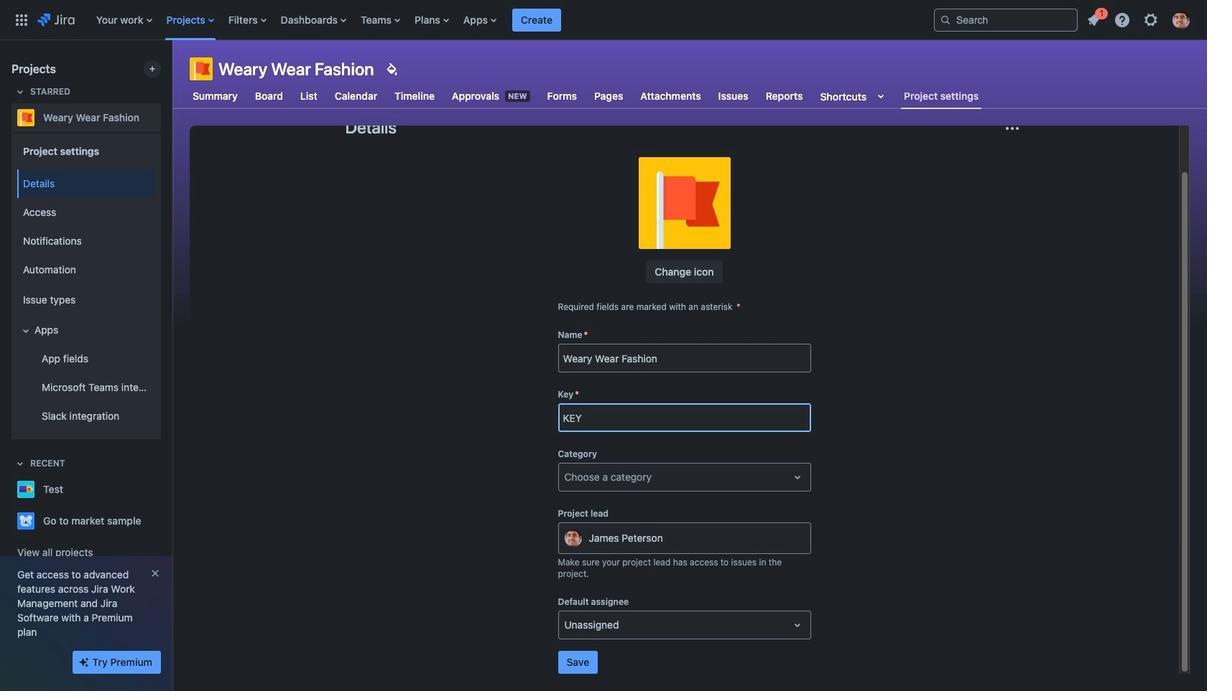 Task type: vqa. For each thing, say whether or not it's contained in the screenshot.
1st add to starred 'image' from the top
yes



Task type: describe. For each thing, give the bounding box(es) containing it.
1 add to starred image from the top
[[157, 481, 174, 499]]

sidebar navigation image
[[157, 57, 188, 86]]

more image
[[1003, 120, 1021, 137]]

1 horizontal spatial list
[[1081, 5, 1199, 33]]

remove from starred image
[[157, 109, 174, 126]]

expand image
[[17, 323, 34, 340]]

close premium upgrade banner image
[[149, 568, 161, 580]]

your profile and settings image
[[1173, 11, 1190, 28]]

create project image
[[147, 63, 158, 75]]

list item inside list
[[1081, 5, 1108, 31]]

2 group from the top
[[14, 165, 155, 435]]

project avatar image
[[638, 157, 730, 249]]

1 group from the top
[[14, 132, 155, 440]]



Task type: locate. For each thing, give the bounding box(es) containing it.
0 horizontal spatial list item
[[512, 0, 561, 40]]

help image
[[1114, 11, 1131, 28]]

group
[[14, 132, 155, 440], [14, 165, 155, 435]]

banner
[[0, 0, 1207, 40]]

0 horizontal spatial list
[[89, 0, 923, 40]]

settings image
[[1142, 11, 1160, 28]]

1 horizontal spatial list item
[[1081, 5, 1108, 31]]

notifications image
[[1085, 11, 1102, 28]]

Search field
[[934, 8, 1078, 31]]

collapse starred projects image
[[11, 83, 29, 101]]

1 vertical spatial add to starred image
[[157, 513, 174, 530]]

2 open image from the top
[[789, 617, 806, 635]]

1 vertical spatial open image
[[789, 617, 806, 635]]

2 add to starred image from the top
[[157, 513, 174, 530]]

1 open image from the top
[[789, 469, 806, 487]]

appswitcher icon image
[[13, 11, 30, 28]]

list item
[[512, 0, 561, 40], [1081, 5, 1108, 31]]

primary element
[[9, 0, 923, 40]]

None search field
[[934, 8, 1078, 31]]

0 vertical spatial add to starred image
[[157, 481, 174, 499]]

tab list
[[181, 83, 990, 109]]

jira image
[[37, 11, 75, 28], [37, 11, 75, 28]]

collapse recent projects image
[[11, 456, 29, 473]]

None text field
[[564, 619, 567, 633]]

0 vertical spatial open image
[[789, 469, 806, 487]]

add to starred image
[[157, 481, 174, 499], [157, 513, 174, 530]]

list
[[89, 0, 923, 40], [1081, 5, 1199, 33]]

search image
[[940, 14, 951, 26]]

None field
[[559, 346, 810, 372], [559, 405, 810, 431], [559, 346, 810, 372], [559, 405, 810, 431]]

open image
[[789, 469, 806, 487], [789, 617, 806, 635]]

set project background image
[[383, 60, 400, 78]]

None text field
[[564, 471, 567, 485]]



